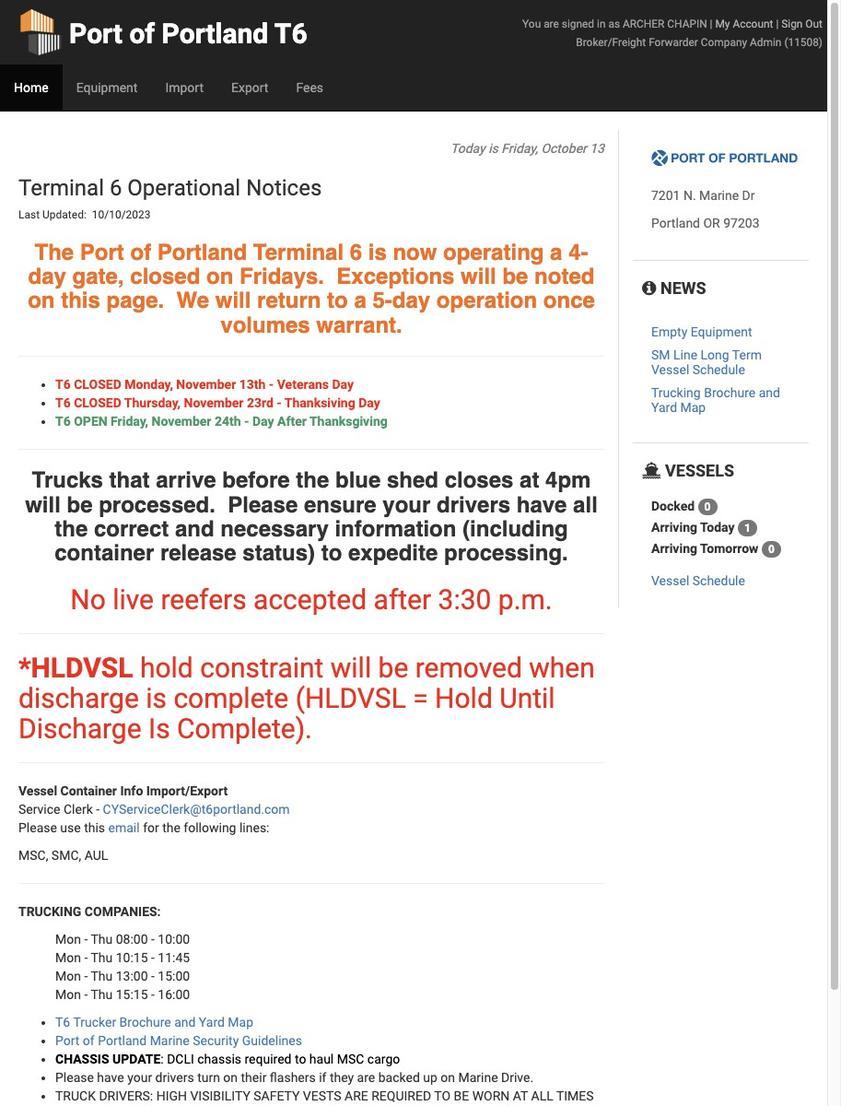 Task type: describe. For each thing, give the bounding box(es) containing it.
lines:
[[240, 820, 270, 835]]

chassis
[[198, 1052, 242, 1067]]

guidelines
[[242, 1033, 302, 1048]]

(11508)
[[785, 36, 823, 49]]

- left 13:00
[[84, 969, 88, 984]]

today inside docked 0 arriving today 1 arriving tomorrow 0
[[701, 520, 735, 534]]

t6 closed monday, november 13th - veterans day t6 closed thursday, november 23rd - thanksiving day t6 open friday, november 24th - day after thanksgiving
[[55, 377, 388, 429]]

10/10/2023
[[92, 209, 151, 222]]

broker/freight
[[577, 36, 647, 49]]

please inside t6 trucker brochure and yard map port of portland marine security guidelines chassis update : dcli chassis required to haul msc cargo please have your drivers turn on their flashers if they are backed up on marine drive. truck drivers: high visibility safety vests are required to be worn at all times
[[55, 1070, 94, 1085]]

*hldvsl
[[18, 652, 133, 684]]

times
[[557, 1089, 594, 1103]]

6 inside the terminal 6 operational notices last updated:  10/10/2023
[[110, 175, 122, 201]]

vests
[[303, 1089, 342, 1103]]

when
[[529, 652, 595, 684]]

vessel for vessel container info import/export service clerk - cyserviceclerk@t6portland.com please use this email for the following lines:
[[18, 783, 57, 798]]

24th
[[215, 414, 241, 429]]

portland inside t6 trucker brochure and yard map port of portland marine security guidelines chassis update : dcli chassis required to haul msc cargo please have your drivers turn on their flashers if they are backed up on marine drive. truck drivers: high visibility safety vests are required to be worn at all times
[[98, 1033, 147, 1048]]

- inside 'vessel container info import/export service clerk - cyserviceclerk@t6portland.com please use this email for the following lines:'
[[96, 802, 100, 817]]

97203
[[724, 216, 760, 231]]

0 vertical spatial of
[[129, 18, 155, 50]]

news
[[657, 279, 707, 298]]

0 vertical spatial november
[[176, 377, 236, 392]]

after
[[278, 414, 307, 429]]

info circle image
[[643, 281, 657, 297]]

correct
[[94, 516, 169, 542]]

port of portland t6 image
[[652, 150, 799, 168]]

operation
[[437, 288, 538, 314]]

haul
[[310, 1052, 334, 1067]]

until
[[500, 682, 556, 714]]

1 closed from the top
[[74, 377, 121, 392]]

a inside the port of portland terminal 6 is now operating a 4- day gate, closed on
[[551, 239, 563, 265]]

:
[[161, 1052, 164, 1067]]

t6 left monday,
[[55, 377, 71, 392]]

0 horizontal spatial day
[[253, 414, 274, 429]]

warrant.
[[317, 312, 403, 338]]

1 | from the left
[[711, 18, 713, 30]]

portland down 7201
[[652, 216, 701, 231]]

ship image
[[643, 463, 662, 480]]

4 mon from the top
[[55, 987, 81, 1002]]

docked 0 arriving today 1 arriving tomorrow 0
[[652, 498, 775, 556]]

email
[[108, 820, 140, 835]]

0 vertical spatial port
[[69, 18, 123, 50]]

portland inside the port of portland t6 link
[[162, 18, 269, 50]]

email link
[[108, 820, 140, 835]]

your inside t6 trucker brochure and yard map port of portland marine security guidelines chassis update : dcli chassis required to haul msc cargo please have your drivers turn on their flashers if they are backed up on marine drive. truck drivers: high visibility safety vests are required to be worn at all times
[[127, 1070, 152, 1085]]

return
[[257, 288, 321, 314]]

15:15
[[116, 987, 148, 1002]]

t6 left open
[[55, 414, 71, 429]]

following
[[184, 820, 236, 835]]

october
[[542, 141, 587, 156]]

processing.
[[444, 541, 569, 566]]

security
[[193, 1033, 239, 1048]]

dr
[[743, 188, 756, 203]]

7201 n. marine dr
[[652, 188, 756, 203]]

terminal inside the terminal 6 operational notices last updated:  10/10/2023
[[18, 175, 104, 201]]

2 vertical spatial november
[[152, 414, 212, 429]]

4pm
[[546, 468, 591, 493]]

6 inside the port of portland terminal 6 is now operating a 4- day gate, closed on
[[350, 239, 362, 265]]

trucks that arrive before the blue shed closes at 4pm will be processed.  please ensure your drivers have all the correct and necessary information (including container release status) to expedite processing.
[[25, 468, 598, 566]]

on inside .  exceptions will be noted on this page.  we will return to a 5-day operation once volumes warrant.
[[28, 288, 55, 314]]

vessels
[[662, 461, 735, 480]]

on inside the port of portland terminal 6 is now operating a 4- day gate, closed on
[[207, 264, 234, 289]]

be inside .  exceptions will be noted on this page.  we will return to a 5-day operation once volumes warrant.
[[503, 264, 529, 289]]

is inside the hold constraint will be removed when discharge is complete (hldvsl = hold until discharge is complete).
[[146, 682, 167, 714]]

import
[[165, 80, 204, 95]]

are
[[345, 1089, 369, 1103]]

t6 trucker brochure and yard map link
[[55, 1015, 254, 1030]]

visibility
[[190, 1089, 251, 1103]]

you are signed in as archer chapin | my account | sign out broker/freight forwarder company admin (11508)
[[523, 18, 823, 49]]

accepted
[[254, 583, 367, 616]]

equipment inside empty equipment sm line long term vessel schedule trucking brochure and yard map
[[691, 325, 753, 339]]

portland inside the port of portland terminal 6 is now operating a 4- day gate, closed on
[[157, 239, 247, 265]]

2 horizontal spatial day
[[359, 396, 381, 410]]

backed
[[379, 1070, 420, 1085]]

be inside the hold constraint will be removed when discharge is complete (hldvsl = hold until discharge is complete).
[[379, 652, 409, 684]]

my account link
[[716, 18, 774, 30]]

drive.
[[502, 1070, 534, 1085]]

empty
[[652, 325, 688, 339]]

vessel container info import/export service clerk - cyserviceclerk@t6portland.com please use this email for the following lines:
[[18, 783, 290, 835]]

release
[[160, 541, 237, 566]]

2 mon from the top
[[55, 950, 81, 965]]

discharge
[[18, 712, 142, 745]]

cyserviceclerk@t6portland.com link
[[103, 802, 290, 817]]

companies:
[[85, 904, 161, 919]]

brochure inside t6 trucker brochure and yard map port of portland marine security guidelines chassis update : dcli chassis required to haul msc cargo please have your drivers turn on their flashers if they are backed up on marine drive. truck drivers: high visibility safety vests are required to be worn at all times
[[120, 1015, 171, 1030]]

1 thu from the top
[[91, 932, 113, 947]]

are inside you are signed in as archer chapin | my account | sign out broker/freight forwarder company admin (11508)
[[544, 18, 560, 30]]

to inside t6 trucker brochure and yard map port of portland marine security guidelines chassis update : dcli chassis required to haul msc cargo please have your drivers turn on their flashers if they are backed up on marine drive. truck drivers: high visibility safety vests are required to be worn at all times
[[295, 1052, 306, 1067]]

port of portland t6
[[69, 18, 308, 50]]

container
[[55, 541, 154, 566]]

15:00
[[158, 969, 190, 984]]

will inside the hold constraint will be removed when discharge is complete (hldvsl = hold until discharge is complete).
[[331, 652, 372, 684]]

sign out link
[[782, 18, 823, 30]]

- up the trucker
[[84, 987, 88, 1002]]

today is friday, october 13
[[451, 141, 605, 156]]

please inside the trucks that arrive before the blue shed closes at 4pm will be processed.  please ensure your drivers have all the correct and necessary information (including container release status) to expedite processing.
[[228, 492, 298, 518]]

all
[[532, 1089, 554, 1103]]

long
[[701, 348, 730, 363]]

of inside the port of portland terminal 6 is now operating a 4- day gate, closed on
[[130, 239, 151, 265]]

2 schedule from the top
[[693, 573, 746, 588]]

2 thu from the top
[[91, 950, 113, 965]]

0 horizontal spatial the
[[55, 516, 88, 542]]

home
[[14, 80, 49, 95]]

t6 inside t6 trucker brochure and yard map port of portland marine security guidelines chassis update : dcli chassis required to haul msc cargo please have your drivers turn on their flashers if they are backed up on marine drive. truck drivers: high visibility safety vests are required to be worn at all times
[[55, 1015, 70, 1030]]

3:30
[[438, 583, 492, 616]]

line
[[674, 348, 698, 363]]

information
[[335, 516, 457, 542]]

- left '11:45'
[[151, 950, 155, 965]]

will inside the trucks that arrive before the blue shed closes at 4pm will be processed.  please ensure your drivers have all the correct and necessary information (including container release status) to expedite processing.
[[25, 492, 61, 518]]

out
[[806, 18, 823, 30]]

msc
[[337, 1052, 365, 1067]]

2 arriving from the top
[[652, 541, 698, 556]]

aul
[[85, 848, 108, 863]]

no live reefers accepted after 3:30 p.m.
[[70, 583, 553, 616]]

terminal inside the port of portland terminal 6 is now operating a 4- day gate, closed on
[[253, 239, 344, 265]]

.  exceptions will be noted on this page.  we will return to a 5-day operation once volumes warrant.
[[28, 264, 595, 338]]

1 horizontal spatial 0
[[769, 543, 775, 556]]

mon - thu 08:00 - 10:00 mon - thu 10:15 - 11:45 mon - thu 13:00 - 15:00 mon - thu 15:15 - 16:00
[[55, 932, 190, 1002]]

complete
[[174, 682, 289, 714]]

high
[[156, 1089, 187, 1103]]

have inside the trucks that arrive before the blue shed closes at 4pm will be processed.  please ensure your drivers have all the correct and necessary information (including container release status) to expedite processing.
[[517, 492, 567, 518]]

be inside the trucks that arrive before the blue shed closes at 4pm will be processed.  please ensure your drivers have all the correct and necessary information (including container release status) to expedite processing.
[[67, 492, 93, 518]]

port of portland marine security guidelines link
[[55, 1033, 302, 1048]]

trucking brochure and yard map link
[[652, 386, 781, 415]]

company
[[701, 36, 748, 49]]

- left 10:00
[[151, 932, 155, 947]]

1 vertical spatial marine
[[150, 1033, 190, 1048]]

veterans
[[277, 377, 329, 392]]

1 mon from the top
[[55, 932, 81, 947]]

if
[[319, 1070, 327, 1085]]

and inside the trucks that arrive before the blue shed closes at 4pm will be processed.  please ensure your drivers have all the correct and necessary information (including container release status) to expedite processing.
[[175, 516, 215, 542]]

signed
[[562, 18, 595, 30]]

7201
[[652, 188, 681, 203]]

yard inside empty equipment sm line long term vessel schedule trucking brochure and yard map
[[652, 400, 678, 415]]

trucking
[[18, 904, 81, 919]]

0 vertical spatial marine
[[700, 188, 740, 203]]

thanksgiving
[[310, 414, 388, 429]]

0 vertical spatial today
[[451, 141, 486, 156]]

and inside t6 trucker brochure and yard map port of portland marine security guidelines chassis update : dcli chassis required to haul msc cargo please have your drivers turn on their flashers if they are backed up on marine drive. truck drivers: high visibility safety vests are required to be worn at all times
[[174, 1015, 196, 1030]]

this inside 'vessel container info import/export service clerk - cyserviceclerk@t6portland.com please use this email for the following lines:'
[[84, 820, 105, 835]]

fees
[[296, 80, 324, 95]]

are inside t6 trucker brochure and yard map port of portland marine security guidelines chassis update : dcli chassis required to haul msc cargo please have your drivers turn on their flashers if they are backed up on marine drive. truck drivers: high visibility safety vests are required to be worn at all times
[[357, 1070, 375, 1085]]

- left 16:00
[[151, 987, 155, 1002]]

fees button
[[282, 65, 337, 111]]



Task type: vqa. For each thing, say whether or not it's contained in the screenshot.
Veterans
yes



Task type: locate. For each thing, give the bounding box(es) containing it.
thu left 13:00
[[91, 969, 113, 984]]

0 vertical spatial this
[[61, 288, 100, 314]]

equipment up long
[[691, 325, 753, 339]]

vessel inside empty equipment sm line long term vessel schedule trucking brochure and yard map
[[652, 362, 690, 377]]

the right for
[[162, 820, 181, 835]]

1 vertical spatial vessel
[[652, 573, 690, 588]]

day down now
[[393, 288, 431, 314]]

clerk
[[64, 802, 93, 817]]

complete).
[[177, 712, 313, 745]]

1 horizontal spatial a
[[551, 239, 563, 265]]

0 horizontal spatial brochure
[[120, 1015, 171, 1030]]

marine up :
[[150, 1033, 190, 1048]]

to inside .  exceptions will be noted on this page.  we will return to a 5-day operation once volumes warrant.
[[327, 288, 348, 314]]

0 vertical spatial to
[[327, 288, 348, 314]]

home button
[[0, 65, 62, 111]]

drivers inside t6 trucker brochure and yard map port of portland marine security guidelines chassis update : dcli chassis required to haul msc cargo please have your drivers turn on their flashers if they are backed up on marine drive. truck drivers: high visibility safety vests are required to be worn at all times
[[155, 1070, 194, 1085]]

export button
[[218, 65, 282, 111]]

2 vertical spatial the
[[162, 820, 181, 835]]

up
[[423, 1070, 438, 1085]]

schedule inside empty equipment sm line long term vessel schedule trucking brochure and yard map
[[693, 362, 746, 377]]

before
[[222, 468, 290, 493]]

and down "term"
[[759, 386, 781, 400]]

yard up the security
[[199, 1015, 225, 1030]]

0 horizontal spatial 6
[[110, 175, 122, 201]]

2 vertical spatial is
[[146, 682, 167, 714]]

portland up import at top
[[162, 18, 269, 50]]

at
[[513, 1089, 528, 1103]]

1 horizontal spatial day
[[332, 377, 354, 392]]

a left 5-
[[354, 288, 367, 314]]

be up container at the left of page
[[67, 492, 93, 518]]

0 right tomorrow
[[769, 543, 775, 556]]

tomorrow
[[701, 541, 759, 556]]

status)
[[243, 541, 315, 566]]

| left my
[[711, 18, 713, 30]]

their
[[241, 1070, 267, 1085]]

2 vertical spatial marine
[[459, 1070, 498, 1085]]

please down service at left bottom
[[18, 820, 57, 835]]

equipment inside popup button
[[76, 80, 138, 95]]

marine up the or
[[700, 188, 740, 203]]

1 horizontal spatial is
[[369, 239, 387, 265]]

friday,
[[502, 141, 538, 156], [111, 414, 148, 429]]

and inside empty equipment sm line long term vessel schedule trucking brochure and yard map
[[759, 386, 781, 400]]

0 vertical spatial arriving
[[652, 520, 698, 534]]

2 horizontal spatial be
[[503, 264, 529, 289]]

0 horizontal spatial are
[[357, 1070, 375, 1085]]

0 vertical spatial and
[[759, 386, 781, 400]]

closes
[[445, 468, 514, 493]]

your down update
[[127, 1070, 152, 1085]]

=
[[413, 682, 428, 714]]

2 horizontal spatial marine
[[700, 188, 740, 203]]

13
[[590, 141, 605, 156]]

6 up "10/10/2023"
[[110, 175, 122, 201]]

vessel for vessel schedule
[[652, 573, 690, 588]]

13:00
[[116, 969, 148, 984]]

terminal up return
[[253, 239, 344, 265]]

1 vertical spatial day
[[359, 396, 381, 410]]

in
[[597, 18, 606, 30]]

friday, left october
[[502, 141, 538, 156]]

2 horizontal spatial the
[[296, 468, 329, 493]]

1 horizontal spatial be
[[379, 652, 409, 684]]

0 vertical spatial a
[[551, 239, 563, 265]]

chapin
[[668, 18, 708, 30]]

1 horizontal spatial 6
[[350, 239, 362, 265]]

1 vertical spatial closed
[[74, 396, 121, 410]]

2 vertical spatial of
[[83, 1033, 95, 1048]]

2 vertical spatial be
[[379, 652, 409, 684]]

no
[[70, 583, 106, 616]]

2 | from the left
[[777, 18, 779, 30]]

my
[[716, 18, 731, 30]]

1 vertical spatial equipment
[[691, 325, 753, 339]]

ensure
[[304, 492, 377, 518]]

0 horizontal spatial drivers
[[155, 1070, 194, 1085]]

0 horizontal spatial be
[[67, 492, 93, 518]]

0 vertical spatial friday,
[[502, 141, 538, 156]]

docked
[[652, 498, 695, 513]]

0 right docked at top right
[[705, 501, 711, 513]]

chassis
[[55, 1052, 109, 1067]]

vessel up service at left bottom
[[18, 783, 57, 798]]

port down "10/10/2023"
[[80, 239, 124, 265]]

are up are in the bottom of the page
[[357, 1070, 375, 1085]]

of inside t6 trucker brochure and yard map port of portland marine security guidelines chassis update : dcli chassis required to haul msc cargo please have your drivers turn on their flashers if they are backed up on marine drive. truck drivers: high visibility safety vests are required to be worn at all times
[[83, 1033, 95, 1048]]

the left blue
[[296, 468, 329, 493]]

1 vertical spatial of
[[130, 239, 151, 265]]

thu up the trucker
[[91, 987, 113, 1002]]

1 horizontal spatial marine
[[459, 1070, 498, 1085]]

5-
[[373, 288, 393, 314]]

yard inside t6 trucker brochure and yard map port of portland marine security guidelines chassis update : dcli chassis required to haul msc cargo please have your drivers turn on their flashers if they are backed up on marine drive. truck drivers: high visibility safety vests are required to be worn at all times
[[199, 1015, 225, 1030]]

portland up we at the left of the page
[[157, 239, 247, 265]]

- right the clerk
[[96, 802, 100, 817]]

1 horizontal spatial equipment
[[691, 325, 753, 339]]

the inside 'vessel container info import/export service clerk - cyserviceclerk@t6portland.com please use this email for the following lines:'
[[162, 820, 181, 835]]

0 vertical spatial please
[[228, 492, 298, 518]]

6
[[110, 175, 122, 201], [350, 239, 362, 265]]

thu down "trucking companies:" at the left of the page
[[91, 932, 113, 947]]

vessel up trucking
[[652, 362, 690, 377]]

removed
[[416, 652, 523, 684]]

0 vertical spatial is
[[489, 141, 499, 156]]

forwarder
[[649, 36, 699, 49]]

schedule up trucking brochure and yard map link
[[693, 362, 746, 377]]

marine up worn
[[459, 1070, 498, 1085]]

t6
[[275, 18, 308, 50], [55, 377, 71, 392], [55, 396, 71, 410], [55, 414, 71, 429], [55, 1015, 70, 1030]]

of down "10/10/2023"
[[130, 239, 151, 265]]

the port of portland terminal 6 is now operating a 4- day gate, closed on
[[28, 239, 589, 289]]

1 vertical spatial have
[[97, 1070, 124, 1085]]

this down the at the left
[[61, 288, 100, 314]]

to left 5-
[[327, 288, 348, 314]]

have left all
[[517, 492, 567, 518]]

required
[[372, 1089, 432, 1103]]

yard down sm
[[652, 400, 678, 415]]

0 vertical spatial the
[[296, 468, 329, 493]]

for
[[143, 820, 159, 835]]

discharge
[[18, 682, 139, 714]]

1 vertical spatial schedule
[[693, 573, 746, 588]]

(hldvsl
[[296, 682, 406, 714]]

10:00
[[158, 932, 190, 947]]

1 horizontal spatial terminal
[[253, 239, 344, 265]]

1 vertical spatial your
[[127, 1070, 152, 1085]]

2 vertical spatial day
[[253, 414, 274, 429]]

map inside empty equipment sm line long term vessel schedule trucking brochure and yard map
[[681, 400, 706, 415]]

to up flashers
[[295, 1052, 306, 1067]]

exceptions
[[337, 264, 455, 289]]

0 vertical spatial your
[[383, 492, 431, 518]]

trucker
[[73, 1015, 116, 1030]]

2 closed from the top
[[74, 396, 121, 410]]

account
[[733, 18, 774, 30]]

brochure down sm line long term vessel schedule link at the top right of the page
[[705, 386, 756, 400]]

day inside the port of portland terminal 6 is now operating a 4- day gate, closed on
[[28, 264, 66, 289]]

0 horizontal spatial friday,
[[111, 414, 148, 429]]

be left noted
[[503, 264, 529, 289]]

brochure inside empty equipment sm line long term vessel schedule trucking brochure and yard map
[[705, 386, 756, 400]]

at
[[520, 468, 540, 493]]

1 vertical spatial today
[[701, 520, 735, 534]]

| left sign
[[777, 18, 779, 30]]

brochure down 15:15
[[120, 1015, 171, 1030]]

drivers inside the trucks that arrive before the blue shed closes at 4pm will be processed.  please ensure your drivers have all the correct and necessary information (including container release status) to expedite processing.
[[437, 492, 511, 518]]

1 vertical spatial brochure
[[120, 1015, 171, 1030]]

your
[[383, 492, 431, 518], [127, 1070, 152, 1085]]

1 horizontal spatial map
[[681, 400, 706, 415]]

friday, inside t6 closed monday, november 13th - veterans day t6 closed thursday, november 23rd - thanksiving day t6 open friday, november 24th - day after thanksgiving
[[111, 414, 148, 429]]

trucking
[[652, 386, 701, 400]]

day
[[28, 264, 66, 289], [393, 288, 431, 314]]

0 vertical spatial 6
[[110, 175, 122, 201]]

and up port of portland marine security guidelines link
[[174, 1015, 196, 1030]]

hold
[[140, 652, 193, 684]]

friday, down thursday,
[[111, 414, 148, 429]]

a inside .  exceptions will be noted on this page.  we will return to a 5-day operation once volumes warrant.
[[354, 288, 367, 314]]

day up the 'thanksiving'
[[332, 377, 354, 392]]

closed
[[130, 264, 200, 289]]

4-
[[569, 239, 589, 265]]

1 horizontal spatial brochure
[[705, 386, 756, 400]]

0 vertical spatial brochure
[[705, 386, 756, 400]]

please inside 'vessel container info import/export service clerk - cyserviceclerk@t6portland.com please use this email for the following lines:'
[[18, 820, 57, 835]]

t6 left the trucker
[[55, 1015, 70, 1030]]

arriving down docked at top right
[[652, 520, 698, 534]]

have inside t6 trucker brochure and yard map port of portland marine security guidelines chassis update : dcli chassis required to haul msc cargo please have your drivers turn on their flashers if they are backed up on marine drive. truck drivers: high visibility safety vests are required to be worn at all times
[[97, 1070, 124, 1085]]

on down the at the left
[[28, 288, 55, 314]]

6 left now
[[350, 239, 362, 265]]

1 vertical spatial 0
[[769, 543, 775, 556]]

terminal 6 operational notices last updated:  10/10/2023
[[18, 175, 328, 222]]

are right you
[[544, 18, 560, 30]]

4 thu from the top
[[91, 987, 113, 1002]]

arriving
[[652, 520, 698, 534], [652, 541, 698, 556]]

this inside .  exceptions will be noted on this page.  we will return to a 5-day operation once volumes warrant.
[[61, 288, 100, 314]]

0 vertical spatial terminal
[[18, 175, 104, 201]]

1 horizontal spatial yard
[[652, 400, 678, 415]]

thu left 10:15
[[91, 950, 113, 965]]

0 horizontal spatial your
[[127, 1070, 152, 1085]]

all
[[574, 492, 598, 518]]

empty equipment link
[[652, 325, 753, 339]]

0 horizontal spatial is
[[146, 682, 167, 714]]

drivers up processing.
[[437, 492, 511, 518]]

0 horizontal spatial marine
[[150, 1033, 190, 1048]]

1 vertical spatial be
[[67, 492, 93, 518]]

your inside the trucks that arrive before the blue shed closes at 4pm will be processed.  please ensure your drivers have all the correct and necessary information (including container release status) to expedite processing.
[[383, 492, 431, 518]]

vessel schedule
[[652, 573, 746, 588]]

the down trucks
[[55, 516, 88, 542]]

be left the =
[[379, 652, 409, 684]]

2 vertical spatial port
[[55, 1033, 80, 1048]]

1 horizontal spatial day
[[393, 288, 431, 314]]

t6 up fees
[[275, 18, 308, 50]]

and down arrive
[[175, 516, 215, 542]]

3 thu from the top
[[91, 969, 113, 984]]

p.m.
[[499, 583, 553, 616]]

1 vertical spatial november
[[184, 396, 244, 410]]

vessel
[[652, 362, 690, 377], [652, 573, 690, 588], [18, 783, 57, 798]]

- right 13th
[[269, 377, 274, 392]]

vessel down docked 0 arriving today 1 arriving tomorrow 0
[[652, 573, 690, 588]]

msc,
[[18, 848, 48, 863]]

0 vertical spatial map
[[681, 400, 706, 415]]

on right up
[[441, 1070, 455, 1085]]

day inside .  exceptions will be noted on this page.  we will return to a 5-day operation once volumes warrant.
[[393, 288, 431, 314]]

0 vertical spatial yard
[[652, 400, 678, 415]]

trucks
[[32, 468, 103, 493]]

day down 23rd
[[253, 414, 274, 429]]

- down "trucking companies:" at the left of the page
[[84, 932, 88, 947]]

1 vertical spatial yard
[[199, 1015, 225, 1030]]

1 horizontal spatial drivers
[[437, 492, 511, 518]]

map up the security
[[228, 1015, 254, 1030]]

will left the =
[[331, 652, 372, 684]]

november
[[176, 377, 236, 392], [184, 396, 244, 410], [152, 414, 212, 429]]

0 vertical spatial day
[[332, 377, 354, 392]]

to inside the trucks that arrive before the blue shed closes at 4pm will be processed.  please ensure your drivers have all the correct and necessary information (including container release status) to expedite processing.
[[322, 541, 342, 566]]

smc,
[[51, 848, 81, 863]]

16:00
[[158, 987, 190, 1002]]

0 horizontal spatial have
[[97, 1070, 124, 1085]]

reefers
[[161, 583, 247, 616]]

2 vertical spatial vessel
[[18, 783, 57, 798]]

map inside t6 trucker brochure and yard map port of portland marine security guidelines chassis update : dcli chassis required to haul msc cargo please have your drivers turn on their flashers if they are backed up on marine drive. truck drivers: high visibility safety vests are required to be worn at all times
[[228, 1015, 254, 1030]]

admin
[[751, 36, 782, 49]]

0 vertical spatial 0
[[705, 501, 711, 513]]

- left 10:15
[[84, 950, 88, 965]]

portland or 97203
[[652, 216, 760, 231]]

import button
[[152, 65, 218, 111]]

terminal up last
[[18, 175, 104, 201]]

1 horizontal spatial have
[[517, 492, 567, 518]]

0 horizontal spatial yard
[[199, 1015, 225, 1030]]

have up drivers:
[[97, 1070, 124, 1085]]

to down ensure
[[322, 541, 342, 566]]

1 arriving from the top
[[652, 520, 698, 534]]

please up status)
[[228, 492, 298, 518]]

- right 23rd
[[277, 396, 282, 410]]

1 horizontal spatial are
[[544, 18, 560, 30]]

is inside the port of portland terminal 6 is now operating a 4- day gate, closed on
[[369, 239, 387, 265]]

0 horizontal spatial today
[[451, 141, 486, 156]]

1 vertical spatial is
[[369, 239, 387, 265]]

on right closed
[[207, 264, 234, 289]]

1 vertical spatial drivers
[[155, 1070, 194, 1085]]

port inside the port of portland terminal 6 is now operating a 4- day gate, closed on
[[80, 239, 124, 265]]

0 horizontal spatial terminal
[[18, 175, 104, 201]]

arriving up vessel schedule link
[[652, 541, 698, 556]]

your up expedite
[[383, 492, 431, 518]]

that
[[109, 468, 150, 493]]

on up visibility
[[223, 1070, 238, 1085]]

schedule down tomorrow
[[693, 573, 746, 588]]

port up equipment popup button
[[69, 18, 123, 50]]

required
[[245, 1052, 292, 1067]]

map down sm line long term vessel schedule link at the top right of the page
[[681, 400, 706, 415]]

- right 24th
[[244, 414, 249, 429]]

0 vertical spatial vessel
[[652, 362, 690, 377]]

1 horizontal spatial friday,
[[502, 141, 538, 156]]

schedule
[[693, 362, 746, 377], [693, 573, 746, 588]]

2 vertical spatial to
[[295, 1052, 306, 1067]]

0 vertical spatial have
[[517, 492, 567, 518]]

2 vertical spatial and
[[174, 1015, 196, 1030]]

day up the "thanksgiving"
[[359, 396, 381, 410]]

trucking companies:
[[18, 904, 161, 919]]

import/export
[[146, 783, 228, 798]]

1 horizontal spatial the
[[162, 820, 181, 835]]

1 vertical spatial arriving
[[652, 541, 698, 556]]

on
[[207, 264, 234, 289], [28, 288, 55, 314], [223, 1070, 238, 1085], [441, 1070, 455, 1085]]

23rd
[[247, 396, 274, 410]]

2 vertical spatial please
[[55, 1070, 94, 1085]]

will up container at the left of page
[[25, 492, 61, 518]]

0 horizontal spatial |
[[711, 18, 713, 30]]

fridays
[[240, 264, 318, 289]]

archer
[[623, 18, 665, 30]]

be
[[503, 264, 529, 289], [67, 492, 93, 518], [379, 652, 409, 684]]

please up truck
[[55, 1070, 94, 1085]]

0 horizontal spatial map
[[228, 1015, 254, 1030]]

port inside t6 trucker brochure and yard map port of portland marine security guidelines chassis update : dcli chassis required to haul msc cargo please have your drivers turn on their flashers if they are backed up on marine drive. truck drivers: high visibility safety vests are required to be worn at all times
[[55, 1033, 80, 1048]]

turn
[[197, 1070, 220, 1085]]

vessel inside 'vessel container info import/export service clerk - cyserviceclerk@t6portland.com please use this email for the following lines:'
[[18, 783, 57, 798]]

drivers:
[[99, 1089, 153, 1103]]

1 vertical spatial a
[[354, 288, 367, 314]]

1 horizontal spatial today
[[701, 520, 735, 534]]

1 vertical spatial 6
[[350, 239, 362, 265]]

day left gate,
[[28, 264, 66, 289]]

- left 15:00
[[151, 969, 155, 984]]

and
[[759, 386, 781, 400], [175, 516, 215, 542], [174, 1015, 196, 1030]]

will right we at the left of the page
[[216, 288, 251, 314]]

3 mon from the top
[[55, 969, 81, 984]]

t6 up trucks
[[55, 396, 71, 410]]

equipment right the home
[[76, 80, 138, 95]]

1 vertical spatial this
[[84, 820, 105, 835]]

is left now
[[369, 239, 387, 265]]

0 vertical spatial closed
[[74, 377, 121, 392]]

is left october
[[489, 141, 499, 156]]

0 vertical spatial be
[[503, 264, 529, 289]]

info
[[120, 783, 143, 798]]

is left complete
[[146, 682, 167, 714]]

2 horizontal spatial is
[[489, 141, 499, 156]]

of up equipment popup button
[[129, 18, 155, 50]]

a left 4-
[[551, 239, 563, 265]]

1 schedule from the top
[[693, 362, 746, 377]]

port up chassis
[[55, 1033, 80, 1048]]

0 vertical spatial drivers
[[437, 492, 511, 518]]

now
[[393, 239, 437, 265]]

you
[[523, 18, 541, 30]]

closed
[[74, 377, 121, 392], [74, 396, 121, 410]]

0 horizontal spatial 0
[[705, 501, 711, 513]]

will right now
[[461, 264, 497, 289]]

last
[[18, 209, 40, 222]]

of down the trucker
[[83, 1033, 95, 1048]]

portland up update
[[98, 1033, 147, 1048]]

operational
[[128, 175, 241, 201]]

0 horizontal spatial a
[[354, 288, 367, 314]]

1 vertical spatial map
[[228, 1015, 254, 1030]]

0 vertical spatial equipment
[[76, 80, 138, 95]]



